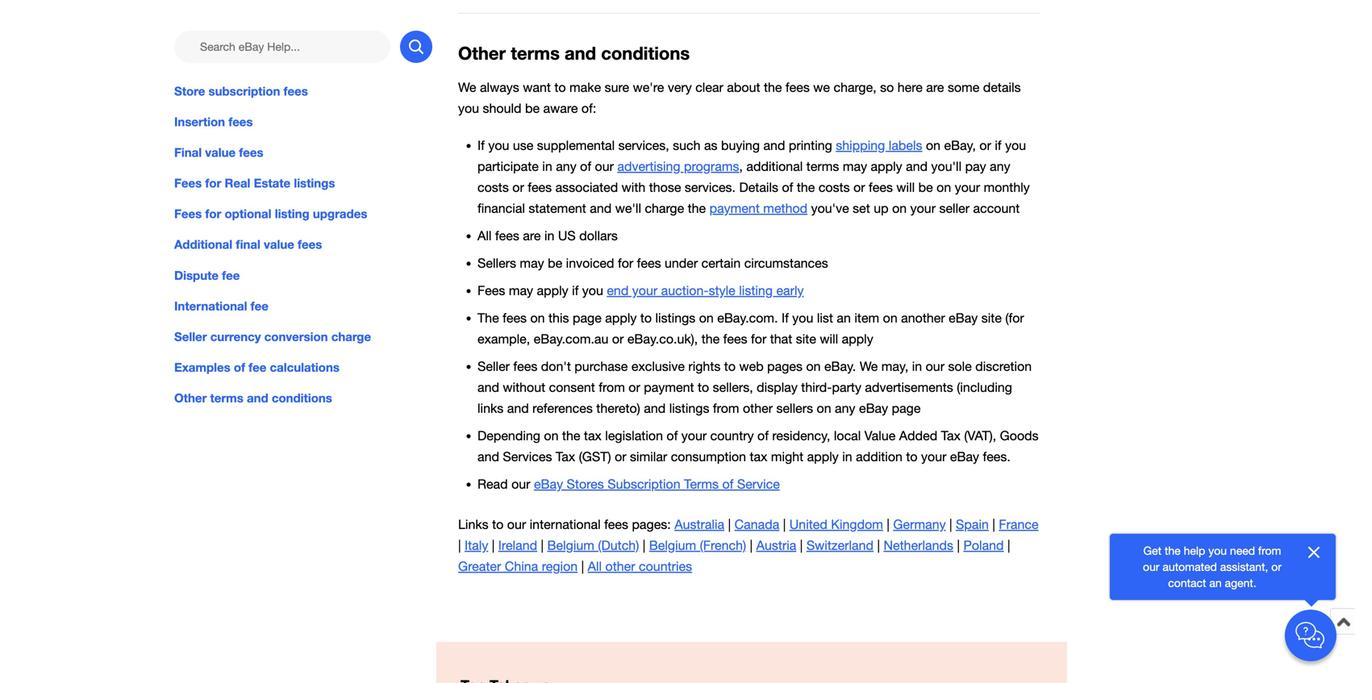 Task type: locate. For each thing, give the bounding box(es) containing it.
read
[[478, 477, 508, 492]]

on
[[926, 138, 941, 153], [937, 180, 951, 195], [892, 201, 907, 216], [530, 311, 545, 326], [699, 311, 714, 326], [883, 311, 898, 326], [806, 359, 821, 374], [817, 401, 831, 416], [544, 428, 559, 443]]

costs
[[478, 180, 509, 195], [819, 180, 850, 195]]

fee
[[222, 268, 240, 283], [251, 299, 269, 313], [249, 360, 267, 375]]

1 vertical spatial may
[[520, 256, 544, 271]]

0 vertical spatial all
[[478, 228, 492, 243]]

0 horizontal spatial we
[[458, 80, 476, 95]]

here
[[898, 80, 923, 95]]

1 vertical spatial tax
[[750, 449, 768, 464]]

1 horizontal spatial if
[[782, 311, 789, 326]]

in inside depending on the tax legislation of your country of residency, local value added tax (vat), goods and services tax (gst) or similar consumption tax might apply in addition to your ebay fees.
[[842, 449, 852, 464]]

0 horizontal spatial terms
[[210, 391, 243, 405]]

fees for real estate listings link
[[174, 174, 432, 192]]

tax up (gst)
[[584, 428, 602, 443]]

you inside get the help you need from our automated assistant, or contact an agent.
[[1209, 544, 1227, 557]]

1 vertical spatial fee
[[251, 299, 269, 313]]

2 vertical spatial may
[[509, 283, 533, 298]]

1 vertical spatial fees
[[174, 207, 202, 221]]

0 vertical spatial page
[[573, 311, 602, 326]]

store subscription fees
[[174, 84, 308, 98]]

other terms and conditions
[[458, 42, 690, 64], [174, 391, 332, 405]]

charge right 'conversion'
[[331, 329, 371, 344]]

of right the "country"
[[758, 428, 769, 443]]

1 belgium from the left
[[547, 538, 594, 553]]

1 vertical spatial terms
[[807, 159, 839, 174]]

france link
[[999, 517, 1039, 532]]

fees down final
[[174, 176, 202, 190]]

or up 'pay'
[[980, 138, 991, 153]]

2 vertical spatial fees
[[478, 283, 505, 298]]

sole
[[948, 359, 972, 374]]

other
[[458, 42, 506, 64], [174, 391, 207, 405]]

the fees on this page apply to listings on ebay.com. if you list an item on another ebay site (for example, ebay.com.au or ebay.co.uk), the fees for that site will apply
[[478, 311, 1024, 347]]

any down the party
[[835, 401, 856, 416]]

might
[[771, 449, 804, 464]]

our
[[595, 159, 614, 174], [926, 359, 945, 374], [512, 477, 530, 492], [507, 517, 526, 532], [1143, 560, 1160, 574]]

an inside the fees on this page apply to listings on ebay.com. if you list an item on another ebay site (for example, ebay.com.au or ebay.co.uk), the fees for that site will apply
[[837, 311, 851, 326]]

apply down shipping labels link
[[871, 159, 902, 174]]

are left the us
[[523, 228, 541, 243]]

0 horizontal spatial belgium
[[547, 538, 594, 553]]

be
[[525, 101, 540, 116], [919, 180, 933, 195], [548, 256, 562, 271]]

0 horizontal spatial tax
[[556, 449, 575, 464]]

consumption
[[671, 449, 746, 464]]

2 horizontal spatial any
[[990, 159, 1011, 174]]

1 vertical spatial an
[[1210, 576, 1222, 590]]

1 horizontal spatial other
[[743, 401, 773, 416]]

the right "get"
[[1165, 544, 1181, 557]]

clear
[[696, 80, 724, 95]]

1 horizontal spatial terms
[[511, 42, 560, 64]]

fees for optional listing upgrades
[[174, 207, 367, 221]]

value down insertion fees
[[205, 145, 236, 160]]

the
[[764, 80, 782, 95], [797, 180, 815, 195], [688, 201, 706, 216], [702, 332, 720, 347], [562, 428, 580, 443], [1165, 544, 1181, 557]]

fee down seller currency conversion charge
[[249, 360, 267, 375]]

0 vertical spatial from
[[599, 380, 625, 395]]

2 horizontal spatial from
[[1258, 544, 1281, 557]]

1 horizontal spatial from
[[713, 401, 739, 416]]

1 vertical spatial listing
[[739, 283, 773, 298]]

0 vertical spatial an
[[837, 311, 851, 326]]

seller fees don't purchase exclusive rights to web pages on ebay. we may, in our sole discretion and without consent from or payment to sellers, display third-party advertisements (including links and references thereto) and listings from other sellers on any ebay page
[[478, 359, 1032, 416]]

| left italy
[[458, 538, 461, 553]]

canada link
[[735, 517, 780, 532]]

our inside on ebay, or if you participate in any of our
[[595, 159, 614, 174]]

the inside get the help you need from our automated assistant, or contact an agent.
[[1165, 544, 1181, 557]]

stores
[[567, 477, 604, 492]]

0 vertical spatial payment
[[710, 201, 760, 216]]

the up rights
[[702, 332, 720, 347]]

don't
[[541, 359, 571, 374]]

fees up additional
[[174, 207, 202, 221]]

up
[[874, 201, 889, 216]]

| up austria
[[783, 517, 786, 532]]

you inside on ebay, or if you participate in any of our
[[1005, 138, 1026, 153]]

we
[[813, 80, 830, 95]]

poland link
[[964, 538, 1004, 553]]

to inside the fees on this page apply to listings on ebay.com. if you list an item on another ebay site (for example, ebay.com.au or ebay.co.uk), the fees for that site will apply
[[640, 311, 652, 326]]

0 horizontal spatial conditions
[[272, 391, 332, 405]]

participate
[[478, 159, 539, 174]]

1 horizontal spatial charge
[[645, 201, 684, 216]]

1 vertical spatial all
[[588, 559, 602, 574]]

australia link
[[675, 517, 725, 532]]

ebay down services
[[534, 477, 563, 492]]

we left always
[[458, 80, 476, 95]]

(including
[[957, 380, 1012, 395]]

any inside , additional terms may apply and you'll pay any costs or fees associated with those services. details of the costs or fees will be on your monthly financial statement and we'll charge the
[[990, 159, 1011, 174]]

1 horizontal spatial page
[[892, 401, 921, 416]]

1 horizontal spatial value
[[264, 237, 294, 252]]

1 horizontal spatial all
[[588, 559, 602, 574]]

| right italy 'link'
[[492, 538, 495, 553]]

1 vertical spatial other
[[174, 391, 207, 405]]

services,
[[618, 138, 669, 153]]

on up you'll
[[926, 138, 941, 153]]

belgium (french) link
[[649, 538, 746, 553]]

links to our international fees pages: australia | canada | united kingdom | germany | spain | france | italy | ireland | belgium (dutch) | belgium (french) | austria | switzerland | netherlands | poland | greater china region | all other countries
[[458, 517, 1039, 574]]

your
[[955, 180, 980, 195], [910, 201, 936, 216], [632, 283, 658, 298], [681, 428, 707, 443], [921, 449, 947, 464]]

0 vertical spatial fee
[[222, 268, 240, 283]]

seller up examples at bottom
[[174, 329, 207, 344]]

web
[[739, 359, 764, 374]]

your for depending on the tax legislation of your country of residency, local value added tax (vat), goods and services tax (gst) or similar consumption tax might apply in addition to your ebay fees.
[[681, 428, 707, 443]]

or inside depending on the tax legislation of your country of residency, local value added tax (vat), goods and services tax (gst) or similar consumption tax might apply in addition to your ebay fees.
[[615, 449, 626, 464]]

0 vertical spatial we
[[458, 80, 476, 95]]

country
[[710, 428, 754, 443]]

or inside on ebay, or if you participate in any of our
[[980, 138, 991, 153]]

be inside , additional terms may apply and you'll pay any costs or fees associated with those services. details of the costs or fees will be on your monthly financial statement and we'll charge the
[[919, 180, 933, 195]]

this
[[549, 311, 569, 326]]

seller for seller currency conversion charge
[[174, 329, 207, 344]]

fees for fees for real estate listings
[[174, 176, 202, 190]]

terms down examples at bottom
[[210, 391, 243, 405]]

0 horizontal spatial are
[[523, 228, 541, 243]]

addition
[[856, 449, 903, 464]]

ebay
[[949, 311, 978, 326], [859, 401, 888, 416], [950, 449, 979, 464], [534, 477, 563, 492]]

0 vertical spatial if
[[995, 138, 1002, 153]]

0 vertical spatial will
[[897, 180, 915, 195]]

1 horizontal spatial tax
[[941, 428, 961, 443]]

if inside on ebay, or if you participate in any of our
[[995, 138, 1002, 153]]

ebay.
[[824, 359, 856, 374]]

0 horizontal spatial will
[[820, 332, 838, 347]]

0 vertical spatial charge
[[645, 201, 684, 216]]

be down you'll
[[919, 180, 933, 195]]

store subscription fees link
[[174, 82, 432, 100]]

final value fees
[[174, 145, 263, 160]]

1 horizontal spatial other
[[458, 42, 506, 64]]

on inside , additional terms may apply and you'll pay any costs or fees associated with those services. details of the costs or fees will be on your monthly financial statement and we'll charge the
[[937, 180, 951, 195]]

france
[[999, 517, 1039, 532]]

fees may apply if you end your auction-style listing early
[[478, 283, 804, 298]]

apply down residency,
[[807, 449, 839, 464]]

legislation
[[605, 428, 663, 443]]

be down want
[[525, 101, 540, 116]]

page inside seller fees don't purchase exclusive rights to web pages on ebay. we may, in our sole discretion and without consent from or payment to sellers, display third-party advertisements (including links and references thereto) and listings from other sellers on any ebay page
[[892, 401, 921, 416]]

apply inside depending on the tax legislation of your country of residency, local value added tax (vat), goods and services tax (gst) or similar consumption tax might apply in addition to your ebay fees.
[[807, 449, 839, 464]]

pages:
[[632, 517, 671, 532]]

to up aware
[[555, 80, 566, 95]]

list
[[817, 311, 833, 326]]

0 horizontal spatial costs
[[478, 180, 509, 195]]

you up participate in the top left of the page
[[488, 138, 509, 153]]

fees up the insertion fees link
[[284, 84, 308, 98]]

2 horizontal spatial terms
[[807, 159, 839, 174]]

fees down financial at top
[[495, 228, 519, 243]]

1 vertical spatial seller
[[478, 359, 510, 374]]

your down 'pay'
[[955, 180, 980, 195]]

to right links
[[492, 517, 504, 532]]

other terms and conditions up make
[[458, 42, 690, 64]]

0 vertical spatial other
[[458, 42, 506, 64]]

example,
[[478, 332, 530, 347]]

examples
[[174, 360, 230, 375]]

2 horizontal spatial be
[[919, 180, 933, 195]]

page up ebay.com.au
[[573, 311, 602, 326]]

other down display
[[743, 401, 773, 416]]

fees up statement
[[528, 180, 552, 195]]

if up that
[[782, 311, 789, 326]]

charge down the 'those'
[[645, 201, 684, 216]]

be down all fees are in us dollars
[[548, 256, 562, 271]]

are
[[926, 80, 944, 95], [523, 228, 541, 243]]

insertion fees
[[174, 115, 253, 129]]

1 horizontal spatial costs
[[819, 180, 850, 195]]

on ebay, or if you participate in any of our
[[478, 138, 1026, 174]]

2 vertical spatial terms
[[210, 391, 243, 405]]

dispute fee link
[[174, 266, 432, 284]]

0 horizontal spatial listing
[[275, 207, 310, 221]]

may down all fees are in us dollars
[[520, 256, 544, 271]]

0 horizontal spatial an
[[837, 311, 851, 326]]

to up ebay.co.uk),
[[640, 311, 652, 326]]

your inside , additional terms may apply and you'll pay any costs or fees associated with those services. details of the costs or fees will be on your monthly financial statement and we'll charge the
[[955, 180, 980, 195]]

we inside seller fees don't purchase exclusive rights to web pages on ebay. we may, in our sole discretion and without consent from or payment to sellers, display third-party advertisements (including links and references thereto) and listings from other sellers on any ebay page
[[860, 359, 878, 374]]

0 horizontal spatial page
[[573, 311, 602, 326]]

will inside the fees on this page apply to listings on ebay.com. if you list an item on another ebay site (for example, ebay.com.au or ebay.co.uk), the fees for that site will apply
[[820, 332, 838, 347]]

1 horizontal spatial tax
[[750, 449, 768, 464]]

1 horizontal spatial will
[[897, 180, 915, 195]]

fees up (dutch)
[[604, 517, 628, 532]]

dollars
[[579, 228, 618, 243]]

estate
[[254, 176, 291, 190]]

ebay up value
[[859, 401, 888, 416]]

goods
[[1000, 428, 1039, 443]]

1 horizontal spatial if
[[995, 138, 1002, 153]]

1 vertical spatial listings
[[655, 311, 696, 326]]

0 horizontal spatial seller
[[174, 329, 207, 344]]

if for apply
[[572, 283, 579, 298]]

invoiced
[[566, 256, 614, 271]]

and up legislation
[[644, 401, 666, 416]]

0 vertical spatial be
[[525, 101, 540, 116]]

listing down fees for real estate listings link
[[275, 207, 310, 221]]

charge inside , additional terms may apply and you'll pay any costs or fees associated with those services. details of the costs or fees will be on your monthly financial statement and we'll charge the
[[645, 201, 684, 216]]

| left spain
[[950, 517, 952, 532]]

additional final value fees
[[174, 237, 322, 252]]

are inside we always want to make sure we're very clear about the fees we charge, so here are some details you should be aware of:
[[926, 80, 944, 95]]

and up "additional"
[[764, 138, 785, 153]]

2 vertical spatial from
[[1258, 544, 1281, 557]]

you
[[458, 101, 479, 116], [488, 138, 509, 153], [1005, 138, 1026, 153], [582, 283, 603, 298], [792, 311, 813, 326], [1209, 544, 1227, 557]]

for
[[205, 176, 221, 190], [205, 207, 221, 221], [618, 256, 633, 271], [751, 332, 767, 347]]

0 vertical spatial other
[[743, 401, 773, 416]]

1 vertical spatial are
[[523, 228, 541, 243]]

0 horizontal spatial from
[[599, 380, 625, 395]]

on down you'll
[[937, 180, 951, 195]]

any inside on ebay, or if you participate in any of our
[[556, 159, 577, 174]]

sellers
[[776, 401, 813, 416]]

conditions up we're at the top left of page
[[601, 42, 690, 64]]

if right ebay, on the top right of page
[[995, 138, 1002, 153]]

page down advertisements
[[892, 401, 921, 416]]

1 vertical spatial will
[[820, 332, 838, 347]]

fees up the
[[478, 283, 505, 298]]

your left seller
[[910, 201, 936, 216]]

0 vertical spatial tax
[[584, 428, 602, 443]]

may down 'sellers'
[[509, 283, 533, 298]]

ebay down (vat), in the right bottom of the page
[[950, 449, 979, 464]]

third-
[[801, 380, 832, 395]]

the right about
[[764, 80, 782, 95]]

fees for fees may apply if you end your auction-style listing early
[[478, 283, 505, 298]]

on inside on ebay, or if you participate in any of our
[[926, 138, 941, 153]]

final
[[236, 237, 260, 252]]

we'll
[[615, 201, 641, 216]]

0 horizontal spatial charge
[[331, 329, 371, 344]]

any down supplemental
[[556, 159, 577, 174]]

listing up ebay.com.
[[739, 283, 773, 298]]

or down participate in the top left of the page
[[512, 180, 524, 195]]

0 horizontal spatial all
[[478, 228, 492, 243]]

0 vertical spatial may
[[843, 159, 867, 174]]

for inside the fees on this page apply to listings on ebay.com. if you list an item on another ebay site (for example, ebay.com.au or ebay.co.uk), the fees for that site will apply
[[751, 332, 767, 347]]

china
[[505, 559, 538, 574]]

under
[[665, 256, 698, 271]]

residency,
[[772, 428, 830, 443]]

will down the labels
[[897, 180, 915, 195]]

terms up want
[[511, 42, 560, 64]]

, additional terms may apply and you'll pay any costs or fees associated with those services. details of the costs or fees will be on your monthly financial statement and we'll charge the
[[478, 159, 1030, 216]]

2 vertical spatial listings
[[669, 401, 709, 416]]

0 horizontal spatial other
[[605, 559, 635, 574]]

your right end
[[632, 283, 658, 298]]

other terms and conditions down the examples of fee calculations
[[174, 391, 332, 405]]

any
[[556, 159, 577, 174], [990, 159, 1011, 174], [835, 401, 856, 416]]

Search eBay Help... text field
[[174, 31, 390, 63]]

fees inside seller fees don't purchase exclusive rights to web pages on ebay. we may, in our sole discretion and without consent from or payment to sellers, display third-party advertisements (including links and references thereto) and listings from other sellers on any ebay page
[[513, 359, 538, 374]]

always
[[480, 80, 519, 95]]

0 vertical spatial fees
[[174, 176, 202, 190]]

1 horizontal spatial any
[[835, 401, 856, 416]]

seller for seller fees don't purchase exclusive rights to web pages on ebay. we may, in our sole discretion and without consent from or payment to sellers, display third-party advertisements (including links and references thereto) and listings from other sellers on any ebay page
[[478, 359, 510, 374]]

1 vertical spatial be
[[919, 180, 933, 195]]

1 vertical spatial if
[[782, 311, 789, 326]]

the down references
[[562, 428, 580, 443]]

early
[[776, 283, 804, 298]]

about
[[727, 80, 760, 95]]

may for sellers may be invoiced for fees under certain circumstances
[[520, 256, 544, 271]]

listings up ebay.co.uk),
[[655, 311, 696, 326]]

from up the thereto)
[[599, 380, 625, 395]]

other up always
[[458, 42, 506, 64]]

fee up international fee
[[222, 268, 240, 283]]

1 vertical spatial payment
[[644, 380, 694, 395]]

all down belgium (dutch) link
[[588, 559, 602, 574]]

0 horizontal spatial other
[[174, 391, 207, 405]]

the inside we always want to make sure we're very clear about the fees we charge, so here are some details you should be aware of:
[[764, 80, 782, 95]]

if down invoiced
[[572, 283, 579, 298]]

1 horizontal spatial we
[[860, 359, 878, 374]]

kingdom
[[831, 517, 883, 532]]

ebay inside depending on the tax legislation of your country of residency, local value added tax (vat), goods and services tax (gst) or similar consumption tax might apply in addition to your ebay fees.
[[950, 449, 979, 464]]

automated
[[1163, 560, 1217, 574]]

| down 'kingdom'
[[877, 538, 880, 553]]

or inside seller fees don't purchase exclusive rights to web pages on ebay. we may, in our sole discretion and without consent from or payment to sellers, display third-party advertisements (including links and references thereto) and listings from other sellers on any ebay page
[[629, 380, 640, 395]]

local
[[834, 428, 861, 443]]

1 horizontal spatial an
[[1210, 576, 1222, 590]]

0 horizontal spatial any
[[556, 159, 577, 174]]

an left agent.
[[1210, 576, 1222, 590]]

if
[[478, 138, 485, 153], [782, 311, 789, 326]]

fees down ebay.com.
[[723, 332, 747, 347]]

on down references
[[544, 428, 559, 443]]

1 vertical spatial tax
[[556, 449, 575, 464]]

1 vertical spatial if
[[572, 283, 579, 298]]

terms inside , additional terms may apply and you'll pay any costs or fees associated with those services. details of the costs or fees will be on your monthly financial statement and we'll charge the
[[807, 159, 839, 174]]

1 horizontal spatial belgium
[[649, 538, 696, 553]]

0 vertical spatial seller
[[174, 329, 207, 344]]

| down france link
[[1008, 538, 1010, 553]]

listing
[[275, 207, 310, 221], [739, 283, 773, 298]]

0 horizontal spatial tax
[[584, 428, 602, 443]]

in inside on ebay, or if you participate in any of our
[[542, 159, 552, 174]]

0 vertical spatial other terms and conditions
[[458, 42, 690, 64]]

another
[[901, 311, 945, 326]]

1 vertical spatial other terms and conditions
[[174, 391, 332, 405]]

end your auction-style listing early link
[[607, 283, 804, 298]]

if up participate in the top left of the page
[[478, 138, 485, 153]]

get the help you need from our automated assistant, or contact an agent. tooltip
[[1136, 543, 1289, 591]]

charge,
[[834, 80, 877, 95]]

you left should
[[458, 101, 479, 116]]

switzerland link
[[807, 538, 874, 553]]

0 horizontal spatial value
[[205, 145, 236, 160]]

fees inside links to our international fees pages: australia | canada | united kingdom | germany | spain | france | italy | ireland | belgium (dutch) | belgium (french) | austria | switzerland | netherlands | poland | greater china region | all other countries
[[604, 517, 628, 532]]

other down examples at bottom
[[174, 391, 207, 405]]

costs up financial at top
[[478, 180, 509, 195]]

conditions
[[601, 42, 690, 64], [272, 391, 332, 405]]

to inside we always want to make sure we're very clear about the fees we charge, so here are some details you should be aware of:
[[555, 80, 566, 95]]

seller inside seller currency conversion charge link
[[174, 329, 207, 344]]

you inside the fees on this page apply to listings on ebay.com. if you list an item on another ebay site (for example, ebay.com.au or ebay.co.uk), the fees for that site will apply
[[792, 311, 813, 326]]

seller inside seller fees don't purchase exclusive rights to web pages on ebay. we may, in our sole discretion and without consent from or payment to sellers, display third-party advertisements (including links and references thereto) and listings from other sellers on any ebay page
[[478, 359, 510, 374]]

0 horizontal spatial site
[[796, 332, 816, 347]]

payment down exclusive
[[644, 380, 694, 395]]

value right final
[[264, 237, 294, 252]]

0 horizontal spatial payment
[[644, 380, 694, 395]]



Task type: describe. For each thing, give the bounding box(es) containing it.
0 vertical spatial listing
[[275, 207, 310, 221]]

you'll
[[931, 159, 962, 174]]

apply down item
[[842, 332, 873, 347]]

international fee link
[[174, 297, 432, 315]]

,
[[739, 159, 743, 174]]

in left the us
[[544, 228, 555, 243]]

services
[[503, 449, 552, 464]]

and inside depending on the tax legislation of your country of residency, local value added tax (vat), goods and services tax (gst) or similar consumption tax might apply in addition to your ebay fees.
[[478, 449, 499, 464]]

similar
[[630, 449, 667, 464]]

0 vertical spatial if
[[478, 138, 485, 153]]

2 vertical spatial fee
[[249, 360, 267, 375]]

2 costs from the left
[[819, 180, 850, 195]]

1 vertical spatial value
[[264, 237, 294, 252]]

the inside the fees on this page apply to listings on ebay.com. if you list an item on another ebay site (for example, ebay.com.au or ebay.co.uk), the fees for that site will apply
[[702, 332, 720, 347]]

store
[[174, 84, 205, 98]]

1 horizontal spatial other terms and conditions
[[458, 42, 690, 64]]

1 costs from the left
[[478, 180, 509, 195]]

thereto)
[[596, 401, 640, 416]]

canada
[[735, 517, 780, 532]]

1 vertical spatial from
[[713, 401, 739, 416]]

on inside depending on the tax legislation of your country of residency, local value added tax (vat), goods and services tax (gst) or similar consumption tax might apply in addition to your ebay fees.
[[544, 428, 559, 443]]

for left real
[[205, 176, 221, 190]]

1 horizontal spatial listing
[[739, 283, 773, 298]]

and up links
[[478, 380, 499, 395]]

as
[[704, 138, 718, 153]]

end
[[607, 283, 629, 298]]

associated
[[555, 180, 618, 195]]

advertising
[[617, 159, 681, 174]]

united
[[790, 517, 828, 532]]

greater china region link
[[458, 559, 578, 574]]

ebay stores subscription terms of service link
[[534, 477, 780, 492]]

we always want to make sure we're very clear about the fees we charge, so here are some details you should be aware of:
[[458, 80, 1021, 116]]

| down united
[[800, 538, 803, 553]]

details
[[739, 180, 779, 195]]

spain
[[956, 517, 989, 532]]

method
[[763, 201, 808, 216]]

italy link
[[465, 538, 488, 553]]

may inside , additional terms may apply and you'll pay any costs or fees associated with those services. details of the costs or fees will be on your monthly financial statement and we'll charge the
[[843, 159, 867, 174]]

will inside , additional terms may apply and you'll pay any costs or fees associated with those services. details of the costs or fees will be on your monthly financial statement and we'll charge the
[[897, 180, 915, 195]]

you left end
[[582, 283, 603, 298]]

| up the (french)
[[728, 517, 731, 532]]

other terms and conditions link
[[174, 389, 432, 407]]

sellers may be invoiced for fees under certain circumstances
[[478, 256, 828, 271]]

and down the examples of fee calculations
[[247, 391, 268, 405]]

other inside seller fees don't purchase exclusive rights to web pages on ebay. we may, in our sole discretion and without consent from or payment to sellers, display third-party advertisements (including links and references thereto) and listings from other sellers on any ebay page
[[743, 401, 773, 416]]

fees up fees may apply if you end your auction-style listing early
[[637, 256, 661, 271]]

may for fees may apply if you end your auction-style listing early
[[509, 283, 533, 298]]

such
[[673, 138, 701, 153]]

on left this
[[530, 311, 545, 326]]

page inside the fees on this page apply to listings on ebay.com. if you list an item on another ebay site (for example, ebay.com.au or ebay.co.uk), the fees for that site will apply
[[573, 311, 602, 326]]

and down the labels
[[906, 159, 928, 174]]

fees up example,
[[503, 311, 527, 326]]

display
[[757, 380, 798, 395]]

want
[[523, 80, 551, 95]]

payment inside seller fees don't purchase exclusive rights to web pages on ebay. we may, in our sole discretion and without consent from or payment to sellers, display third-party advertisements (including links and references thereto) and listings from other sellers on any ebay page
[[644, 380, 694, 395]]

fees down store subscription fees
[[228, 115, 253, 129]]

dispute
[[174, 268, 219, 283]]

1 vertical spatial conditions
[[272, 391, 332, 405]]

assistant,
[[1220, 560, 1268, 574]]

seller currency conversion charge link
[[174, 328, 432, 346]]

0 vertical spatial listings
[[294, 176, 335, 190]]

region
[[542, 559, 578, 574]]

0 vertical spatial tax
[[941, 428, 961, 443]]

for up end
[[618, 256, 633, 271]]

united kingdom link
[[790, 517, 883, 532]]

austria
[[756, 538, 797, 553]]

fees.
[[983, 449, 1011, 464]]

your for payment method you've set up on your seller account
[[910, 201, 936, 216]]

get
[[1144, 544, 1162, 557]]

germany link
[[893, 517, 946, 532]]

get the help you need from our automated assistant, or contact an agent.
[[1143, 544, 1282, 590]]

on right item
[[883, 311, 898, 326]]

the down services.
[[688, 201, 706, 216]]

item
[[855, 311, 879, 326]]

2 vertical spatial be
[[548, 256, 562, 271]]

insertion fees link
[[174, 113, 432, 131]]

your down 'added'
[[921, 449, 947, 464]]

so
[[880, 80, 894, 95]]

ebay.com.
[[717, 311, 778, 326]]

| up "all other countries" link
[[643, 538, 646, 553]]

discretion
[[976, 359, 1032, 374]]

fees for real estate listings
[[174, 176, 335, 190]]

fees up up
[[869, 180, 893, 195]]

of down currency
[[234, 360, 245, 375]]

printing
[[789, 138, 832, 153]]

| right ireland link
[[541, 538, 544, 553]]

we inside we always want to make sure we're very clear about the fees we charge, so here are some details you should be aware of:
[[458, 80, 476, 95]]

examples of fee calculations link
[[174, 359, 432, 376]]

programs
[[684, 159, 739, 174]]

that
[[770, 332, 792, 347]]

we're
[[633, 80, 664, 95]]

very
[[668, 80, 692, 95]]

| down spain
[[957, 538, 960, 553]]

if for or
[[995, 138, 1002, 153]]

you inside we always want to make sure we're very clear about the fees we charge, so here are some details you should be aware of:
[[458, 101, 479, 116]]

fees inside we always want to make sure we're very clear about the fees we charge, so here are some details you should be aware of:
[[786, 80, 810, 95]]

listings inside seller fees don't purchase exclusive rights to web pages on ebay. we may, in our sole discretion and without consent from or payment to sellers, display third-party advertisements (including links and references thereto) and listings from other sellers on any ebay page
[[669, 401, 709, 416]]

to down rights
[[698, 380, 709, 395]]

netherlands link
[[884, 538, 954, 553]]

terms
[[684, 477, 719, 492]]

0 vertical spatial terms
[[511, 42, 560, 64]]

exclusive
[[632, 359, 685, 374]]

any inside seller fees don't purchase exclusive rights to web pages on ebay. we may, in our sole discretion and without consent from or payment to sellers, display third-party advertisements (including links and references thereto) and listings from other sellers on any ebay page
[[835, 401, 856, 416]]

1 vertical spatial charge
[[331, 329, 371, 344]]

our inside links to our international fees pages: australia | canada | united kingdom | germany | spain | france | italy | ireland | belgium (dutch) | belgium (french) | austria | switzerland | netherlands | poland | greater china region | all other countries
[[507, 517, 526, 532]]

rights
[[688, 359, 721, 374]]

subscription
[[608, 477, 681, 492]]

austria link
[[756, 538, 797, 553]]

and down the associated
[[590, 201, 612, 216]]

to inside depending on the tax legislation of your country of residency, local value added tax (vat), goods and services tax (gst) or similar consumption tax might apply in addition to your ebay fees.
[[906, 449, 918, 464]]

international
[[174, 299, 247, 313]]

all inside links to our international fees pages: australia | canada | united kingdom | germany | spain | france | italy | ireland | belgium (dutch) | belgium (french) | austria | switzerland | netherlands | poland | greater china region | all other countries
[[588, 559, 602, 574]]

fee for dispute fee
[[222, 268, 240, 283]]

if inside the fees on this page apply to listings on ebay.com. if you list an item on another ebay site (for example, ebay.com.au or ebay.co.uk), the fees for that site will apply
[[782, 311, 789, 326]]

final
[[174, 145, 202, 160]]

fee for international fee
[[251, 299, 269, 313]]

optional
[[225, 207, 271, 221]]

0 vertical spatial site
[[982, 311, 1002, 326]]

| right spain link
[[993, 517, 995, 532]]

your for fees may apply if you end your auction-style listing early
[[632, 283, 658, 298]]

the up method
[[797, 180, 815, 195]]

links
[[478, 401, 504, 416]]

on down end your auction-style listing early link
[[699, 311, 714, 326]]

be inside we always want to make sure we're very clear about the fees we charge, so here are some details you should be aware of:
[[525, 101, 540, 116]]

fees down fees for optional listing upgrades link
[[298, 237, 322, 252]]

(french)
[[700, 538, 746, 553]]

apply down end
[[605, 311, 637, 326]]

additional
[[174, 237, 232, 252]]

other inside links to our international fees pages: australia | canada | united kingdom | germany | spain | france | italy | ireland | belgium (dutch) | belgium (french) | austria | switzerland | netherlands | poland | greater china region | all other countries
[[605, 559, 635, 574]]

of inside on ebay, or if you participate in any of our
[[580, 159, 591, 174]]

our inside seller fees don't purchase exclusive rights to web pages on ebay. we may, in our sole discretion and without consent from or payment to sellers, display third-party advertisements (including links and references thereto) and listings from other sellers on any ebay page
[[926, 359, 945, 374]]

from inside get the help you need from our automated assistant, or contact an agent.
[[1258, 544, 1281, 557]]

statement
[[529, 201, 586, 216]]

of inside , additional terms may apply and you'll pay any costs or fees associated with those services. details of the costs or fees will be on your monthly financial statement and we'll charge the
[[782, 180, 793, 195]]

and up make
[[565, 42, 596, 64]]

our down services
[[512, 477, 530, 492]]

0 horizontal spatial other terms and conditions
[[174, 391, 332, 405]]

or inside the fees on this page apply to listings on ebay.com. if you list an item on another ebay site (for example, ebay.com.au or ebay.co.uk), the fees for that site will apply
[[612, 332, 624, 347]]

belgium (dutch) link
[[547, 538, 639, 553]]

for up additional
[[205, 207, 221, 221]]

may,
[[882, 359, 909, 374]]

apply up this
[[537, 283, 568, 298]]

and down without
[[507, 401, 529, 416]]

contact
[[1168, 576, 1206, 590]]

details
[[983, 80, 1021, 95]]

should
[[483, 101, 522, 116]]

an inside get the help you need from our automated assistant, or contact an agent.
[[1210, 576, 1222, 590]]

references
[[533, 401, 593, 416]]

to inside links to our international fees pages: australia | canada | united kingdom | germany | spain | france | italy | ireland | belgium (dutch) | belgium (french) | austria | switzerland | netherlands | poland | greater china region | all other countries
[[492, 517, 504, 532]]

fees up 'fees for real estate listings'
[[239, 145, 263, 160]]

0 vertical spatial conditions
[[601, 42, 690, 64]]

on down third-
[[817, 401, 831, 416]]

currency
[[210, 329, 261, 344]]

of up similar
[[667, 428, 678, 443]]

netherlands
[[884, 538, 954, 553]]

1 horizontal spatial payment
[[710, 201, 760, 216]]

in inside seller fees don't purchase exclusive rights to web pages on ebay. we may, in our sole discretion and without consent from or payment to sellers, display third-party advertisements (including links and references thereto) and listings from other sellers on any ebay page
[[912, 359, 922, 374]]

of:
[[582, 101, 596, 116]]

aware
[[543, 101, 578, 116]]

or up set at right top
[[854, 180, 865, 195]]

ebay inside seller fees don't purchase exclusive rights to web pages on ebay. we may, in our sole discretion and without consent from or payment to sellers, display third-party advertisements (including links and references thereto) and listings from other sellers on any ebay page
[[859, 401, 888, 416]]

1 vertical spatial site
[[796, 332, 816, 347]]

terms inside other terms and conditions link
[[210, 391, 243, 405]]

2 belgium from the left
[[649, 538, 696, 553]]

purchase
[[575, 359, 628, 374]]

service
[[737, 477, 780, 492]]

dispute fee
[[174, 268, 240, 283]]

or inside get the help you need from our automated assistant, or contact an agent.
[[1272, 560, 1282, 574]]

on up third-
[[806, 359, 821, 374]]

ebay inside the fees on this page apply to listings on ebay.com. if you list an item on another ebay site (for example, ebay.com.au or ebay.co.uk), the fees for that site will apply
[[949, 311, 978, 326]]

| down the canada
[[750, 538, 753, 553]]

us
[[558, 228, 576, 243]]

on right up
[[892, 201, 907, 216]]

ireland link
[[498, 538, 537, 553]]

read our ebay stores subscription terms of service
[[478, 477, 780, 492]]

our inside get the help you need from our automated assistant, or contact an agent.
[[1143, 560, 1160, 574]]

apply inside , additional terms may apply and you'll pay any costs or fees associated with those services. details of the costs or fees will be on your monthly financial statement and we'll charge the
[[871, 159, 902, 174]]

fees for fees for optional listing upgrades
[[174, 207, 202, 221]]

| right region
[[581, 559, 584, 574]]

the inside depending on the tax legislation of your country of residency, local value added tax (vat), goods and services tax (gst) or similar consumption tax might apply in addition to your ebay fees.
[[562, 428, 580, 443]]

(vat),
[[964, 428, 996, 443]]

international fee
[[174, 299, 269, 313]]

to up sellers, in the right bottom of the page
[[724, 359, 736, 374]]

shipping
[[836, 138, 885, 153]]

| right 'kingdom'
[[887, 517, 890, 532]]

pages
[[767, 359, 803, 374]]

agent.
[[1225, 576, 1257, 590]]

of right terms
[[722, 477, 734, 492]]

listings inside the fees on this page apply to listings on ebay.com. if you list an item on another ebay site (for example, ebay.com.au or ebay.co.uk), the fees for that site will apply
[[655, 311, 696, 326]]

consent
[[549, 380, 595, 395]]

0 vertical spatial value
[[205, 145, 236, 160]]



Task type: vqa. For each thing, say whether or not it's contained in the screenshot.
additional
yes



